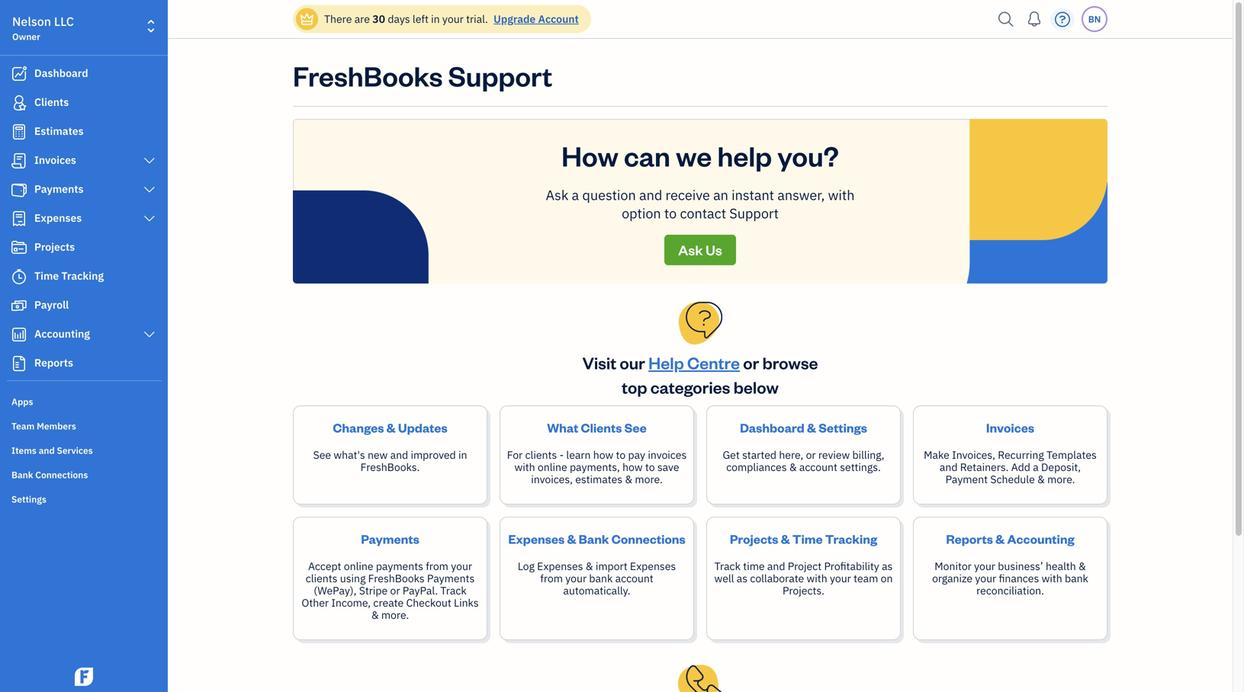 Task type: locate. For each thing, give the bounding box(es) containing it.
1 vertical spatial reports
[[946, 531, 993, 547]]

online right for
[[538, 460, 567, 474]]

your left trial.
[[442, 12, 464, 26]]

0 vertical spatial clients
[[525, 448, 557, 462]]

bank inside main element
[[11, 469, 33, 481]]

bank down expenses & bank connections
[[589, 572, 613, 586]]

settings inside 'link'
[[11, 494, 46, 506]]

1 horizontal spatial track
[[714, 560, 741, 574]]

& inside make invoices, recurring templates and retainers. add a deposit, payment schedule & more.
[[1037, 473, 1045, 487]]

dashboard up the started
[[740, 420, 805, 436]]

payments link
[[4, 176, 163, 204]]

recurring
[[998, 448, 1044, 462]]

categories
[[651, 376, 730, 398]]

invoices
[[34, 153, 76, 167], [986, 420, 1034, 436]]

1 horizontal spatial bank
[[1065, 572, 1088, 586]]

expense image
[[10, 211, 28, 227]]

0 vertical spatial settings
[[819, 420, 867, 436]]

question
[[582, 186, 636, 204]]

0 horizontal spatial as
[[737, 572, 748, 586]]

0 horizontal spatial see
[[313, 448, 331, 462]]

as right team
[[882, 560, 893, 574]]

review
[[818, 448, 850, 462]]

to left "pay" at the right bottom of the page
[[616, 448, 626, 462]]

reports link
[[4, 350, 163, 378]]

estimates
[[34, 124, 84, 138]]

time
[[34, 269, 59, 283], [793, 531, 823, 547]]

0 vertical spatial online
[[538, 460, 567, 474]]

save
[[657, 460, 679, 474]]

contact
[[680, 204, 726, 222]]

3 chevron large down image from the top
[[142, 329, 156, 341]]

members
[[37, 420, 76, 433]]

1 horizontal spatial ask
[[678, 241, 703, 259]]

1 vertical spatial time
[[793, 531, 823, 547]]

2 chevron large down image from the top
[[142, 184, 156, 196]]

invoices down estimates
[[34, 153, 76, 167]]

0 horizontal spatial projects
[[34, 240, 75, 254]]

account down expenses & bank connections
[[615, 572, 654, 586]]

0 vertical spatial chevron large down image
[[142, 155, 156, 167]]

-
[[560, 448, 564, 462]]

in inside see what's new and improved in freshbooks.
[[458, 448, 467, 462]]

reports right report image
[[34, 356, 73, 370]]

& up business'
[[996, 531, 1005, 547]]

your left team
[[830, 572, 851, 586]]

expenses down payments link
[[34, 211, 82, 225]]

clients inside main element
[[34, 95, 69, 109]]

clients
[[34, 95, 69, 109], [581, 420, 622, 436]]

1 horizontal spatial support
[[729, 204, 779, 222]]

projects
[[34, 240, 75, 254], [730, 531, 778, 547]]

bn
[[1088, 13, 1101, 25]]

connections down items and services
[[35, 469, 88, 481]]

0 horizontal spatial clients
[[306, 572, 338, 586]]

with inside 'monitor your business' health & organize your finances with bank reconciliation.'
[[1042, 572, 1062, 586]]

or inside visit our help centre or browse top categories below
[[743, 352, 759, 374]]

or right stripe
[[390, 584, 400, 598]]

0 vertical spatial reports
[[34, 356, 73, 370]]

0 vertical spatial freshbooks
[[293, 57, 443, 93]]

clients
[[525, 448, 557, 462], [306, 572, 338, 586]]

1 vertical spatial dashboard
[[740, 420, 805, 436]]

using
[[340, 572, 366, 586]]

bank right business'
[[1065, 572, 1088, 586]]

visit
[[582, 352, 616, 374]]

reports
[[34, 356, 73, 370], [946, 531, 993, 547]]

0 vertical spatial or
[[743, 352, 759, 374]]

go to help image
[[1050, 8, 1075, 31]]

templates
[[1047, 448, 1097, 462]]

1 vertical spatial a
[[1033, 460, 1039, 474]]

1 horizontal spatial time
[[793, 531, 823, 547]]

0 vertical spatial connections
[[35, 469, 88, 481]]

and right time
[[767, 560, 785, 574]]

invoices up "recurring"
[[986, 420, 1034, 436]]

1 vertical spatial freshbooks
[[368, 572, 425, 586]]

main element
[[0, 0, 206, 693]]

0 vertical spatial payments
[[34, 182, 84, 196]]

more. down stripe
[[381, 608, 409, 622]]

freshbooks inside the accept online payments from your clients using freshbooks payments (wepay), stripe or paypal. track other income, create checkout links & more.
[[368, 572, 425, 586]]

0 vertical spatial dashboard
[[34, 66, 88, 80]]

clients left -
[[525, 448, 557, 462]]

& down stripe
[[371, 608, 379, 622]]

1 horizontal spatial online
[[538, 460, 567, 474]]

settings down bank connections
[[11, 494, 46, 506]]

time up project
[[793, 531, 823, 547]]

accounting up 'health'
[[1007, 531, 1075, 547]]

2 horizontal spatial more.
[[1047, 473, 1075, 487]]

accounting inside main element
[[34, 327, 90, 341]]

1 horizontal spatial a
[[1033, 460, 1039, 474]]

1 horizontal spatial accounting
[[1007, 531, 1075, 547]]

tracking down projects 'link'
[[61, 269, 104, 283]]

in right left
[[431, 12, 440, 26]]

with for reports & accounting
[[1042, 572, 1062, 586]]

0 horizontal spatial clients
[[34, 95, 69, 109]]

1 horizontal spatial projects
[[730, 531, 778, 547]]

clients up learn
[[581, 420, 622, 436]]

to left save
[[645, 460, 655, 474]]

freshbooks down are
[[293, 57, 443, 93]]

and right items
[[39, 445, 55, 457]]

log expenses & import expenses from your bank account automatically.
[[518, 560, 676, 598]]

track inside track time and project profitability as well as collaborate with your team on projects.
[[714, 560, 741, 574]]

with right 'finances' at the right
[[1042, 572, 1062, 586]]

bank
[[589, 572, 613, 586], [1065, 572, 1088, 586]]

time right timer image
[[34, 269, 59, 283]]

ask inside the 'ask a question and receive an instant answer, with option to contact support'
[[546, 186, 569, 204]]

business'
[[998, 560, 1043, 574]]

pay
[[628, 448, 645, 462]]

payments down the invoices link
[[34, 182, 84, 196]]

see up "pay" at the right bottom of the page
[[624, 420, 647, 436]]

from up paypal.
[[426, 560, 448, 574]]

money image
[[10, 298, 28, 314]]

account
[[799, 460, 838, 474], [615, 572, 654, 586]]

2 horizontal spatial or
[[806, 448, 816, 462]]

0 horizontal spatial in
[[431, 12, 440, 26]]

to
[[664, 204, 677, 222], [616, 448, 626, 462], [645, 460, 655, 474]]

from right log
[[540, 572, 563, 586]]

how left save
[[623, 460, 643, 474]]

connections up import
[[612, 531, 686, 547]]

see left what's
[[313, 448, 331, 462]]

support
[[448, 57, 552, 93], [729, 204, 779, 222]]

0 horizontal spatial or
[[390, 584, 400, 598]]

0 vertical spatial invoices
[[34, 153, 76, 167]]

chevron large down image
[[142, 213, 156, 225]]

& right 'health'
[[1079, 560, 1086, 574]]

organize
[[932, 572, 973, 586]]

option
[[622, 204, 661, 222]]

1 bank from the left
[[589, 572, 613, 586]]

account inside get started here, or review billing, compliances & account settings.
[[799, 460, 838, 474]]

bank down items
[[11, 469, 33, 481]]

connections
[[35, 469, 88, 481], [612, 531, 686, 547]]

project image
[[10, 240, 28, 256]]

1 vertical spatial support
[[729, 204, 779, 222]]

how
[[593, 448, 613, 462], [623, 460, 643, 474]]

support down 'instant'
[[729, 204, 779, 222]]

with
[[828, 186, 855, 204], [515, 460, 535, 474], [807, 572, 827, 586], [1042, 572, 1062, 586]]

settings
[[819, 420, 867, 436], [11, 494, 46, 506]]

payroll
[[34, 298, 69, 312]]

1 horizontal spatial bank
[[579, 531, 609, 547]]

online
[[538, 460, 567, 474], [344, 560, 373, 574]]

1 horizontal spatial connections
[[612, 531, 686, 547]]

chevron large down image
[[142, 155, 156, 167], [142, 184, 156, 196], [142, 329, 156, 341]]

with inside the 'ask a question and receive an instant answer, with option to contact support'
[[828, 186, 855, 204]]

1 vertical spatial clients
[[306, 572, 338, 586]]

1 chevron large down image from the top
[[142, 155, 156, 167]]

1 vertical spatial chevron large down image
[[142, 184, 156, 196]]

0 vertical spatial see
[[624, 420, 647, 436]]

llc
[[54, 13, 74, 29]]

ask left us
[[678, 241, 703, 259]]

upgrade account link
[[491, 12, 579, 26]]

0 vertical spatial in
[[431, 12, 440, 26]]

payments inside payments link
[[34, 182, 84, 196]]

chart image
[[10, 327, 28, 343]]

reports & accounting
[[946, 531, 1075, 547]]

0 horizontal spatial to
[[616, 448, 626, 462]]

freshbooks up create
[[368, 572, 425, 586]]

more. down "pay" at the right bottom of the page
[[635, 473, 663, 487]]

1 horizontal spatial more.
[[635, 473, 663, 487]]

0 horizontal spatial dashboard
[[34, 66, 88, 80]]

1 vertical spatial or
[[806, 448, 816, 462]]

invoices inside main element
[[34, 153, 76, 167]]

items
[[11, 445, 37, 457]]

a inside the 'ask a question and receive an instant answer, with option to contact support'
[[572, 186, 579, 204]]

your up links
[[451, 560, 472, 574]]

and inside the 'ask a question and receive an instant answer, with option to contact support'
[[639, 186, 662, 204]]

a
[[572, 186, 579, 204], [1033, 460, 1039, 474]]

project
[[788, 560, 822, 574]]

2 bank from the left
[[1065, 572, 1088, 586]]

dashboard up clients link
[[34, 66, 88, 80]]

1 horizontal spatial or
[[743, 352, 759, 374]]

freshbooks.
[[361, 460, 420, 474]]

1 horizontal spatial account
[[799, 460, 838, 474]]

2 vertical spatial or
[[390, 584, 400, 598]]

and
[[639, 186, 662, 204], [39, 445, 55, 457], [390, 448, 408, 462], [940, 460, 958, 474], [767, 560, 785, 574]]

& left import
[[586, 560, 593, 574]]

2 horizontal spatial payments
[[427, 572, 475, 586]]

chevron large down image for payments
[[142, 184, 156, 196]]

0 horizontal spatial support
[[448, 57, 552, 93]]

& right add
[[1037, 473, 1045, 487]]

with inside for clients - learn how to pay invoices with online payments, how to save invoices, estimates & more.
[[515, 460, 535, 474]]

0 horizontal spatial invoices
[[34, 153, 76, 167]]

accounting link
[[4, 321, 163, 349]]

or inside get started here, or review billing, compliances & account settings.
[[806, 448, 816, 462]]

projects up time
[[730, 531, 778, 547]]

with right collaborate
[[807, 572, 827, 586]]

0 vertical spatial bank
[[11, 469, 33, 481]]

client image
[[10, 95, 28, 111]]

nelson
[[12, 13, 51, 29]]

your right monitor
[[974, 560, 995, 574]]

projects.
[[783, 584, 825, 598]]

1 horizontal spatial tracking
[[825, 531, 877, 547]]

and left retainers.
[[940, 460, 958, 474]]

track left time
[[714, 560, 741, 574]]

tracking up the profitability
[[825, 531, 877, 547]]

settings up review
[[819, 420, 867, 436]]

0 horizontal spatial a
[[572, 186, 579, 204]]

to down receive
[[664, 204, 677, 222]]

or right here,
[[806, 448, 816, 462]]

0 vertical spatial account
[[799, 460, 838, 474]]

0 horizontal spatial reports
[[34, 356, 73, 370]]

more. down the templates
[[1047, 473, 1075, 487]]

dashboard inside main element
[[34, 66, 88, 80]]

monitor your business' health & organize your finances with bank reconciliation.
[[932, 560, 1088, 598]]

more. inside for clients - learn how to pay invoices with online payments, how to save invoices, estimates & more.
[[635, 473, 663, 487]]

online inside the accept online payments from your clients using freshbooks payments (wepay), stripe or paypal. track other income, create checkout links & more.
[[344, 560, 373, 574]]

how up estimates
[[593, 448, 613, 462]]

in for left
[[431, 12, 440, 26]]

0 horizontal spatial from
[[426, 560, 448, 574]]

online inside for clients - learn how to pay invoices with online payments, how to save invoices, estimates & more.
[[538, 460, 567, 474]]

0 horizontal spatial bank
[[11, 469, 33, 481]]

0 horizontal spatial time
[[34, 269, 59, 283]]

1 vertical spatial track
[[440, 584, 467, 598]]

0 vertical spatial clients
[[34, 95, 69, 109]]

clients inside the accept online payments from your clients using freshbooks payments (wepay), stripe or paypal. track other income, create checkout links & more.
[[306, 572, 338, 586]]

account inside log expenses & import expenses from your bank account automatically.
[[615, 572, 654, 586]]

2 vertical spatial payments
[[427, 572, 475, 586]]

& right the started
[[789, 460, 797, 474]]

nelson llc owner
[[12, 13, 74, 43]]

&
[[386, 420, 396, 436], [807, 420, 816, 436], [789, 460, 797, 474], [625, 473, 632, 487], [1037, 473, 1045, 487], [567, 531, 576, 547], [781, 531, 790, 547], [996, 531, 1005, 547], [586, 560, 593, 574], [1079, 560, 1086, 574], [371, 608, 379, 622]]

from inside log expenses & import expenses from your bank account automatically.
[[540, 572, 563, 586]]

trial.
[[466, 12, 488, 26]]

with for how can we help you?
[[828, 186, 855, 204]]

0 vertical spatial ask
[[546, 186, 569, 204]]

as right "well"
[[737, 572, 748, 586]]

1 horizontal spatial in
[[458, 448, 467, 462]]

payments up links
[[427, 572, 475, 586]]

projects inside 'link'
[[34, 240, 75, 254]]

2 horizontal spatial to
[[664, 204, 677, 222]]

and right new
[[390, 448, 408, 462]]

support down upgrade in the top of the page
[[448, 57, 552, 93]]

started
[[742, 448, 777, 462]]

& inside the accept online payments from your clients using freshbooks payments (wepay), stripe or paypal. track other income, create checkout links & more.
[[371, 608, 379, 622]]

projects up time tracking
[[34, 240, 75, 254]]

health
[[1046, 560, 1076, 574]]

0 horizontal spatial account
[[615, 572, 654, 586]]

0 horizontal spatial bank
[[589, 572, 613, 586]]

ask inside button
[[678, 241, 703, 259]]

1 vertical spatial in
[[458, 448, 467, 462]]

account left settings.
[[799, 460, 838, 474]]

there
[[324, 12, 352, 26]]

ask down how
[[546, 186, 569, 204]]

or up below
[[743, 352, 759, 374]]

your left import
[[565, 572, 587, 586]]

changes
[[333, 420, 384, 436]]

report image
[[10, 356, 28, 371]]

1 horizontal spatial payments
[[361, 531, 419, 547]]

updates
[[398, 420, 448, 436]]

in
[[431, 12, 440, 26], [458, 448, 467, 462]]

0 horizontal spatial connections
[[35, 469, 88, 481]]

ask us
[[678, 241, 722, 259]]

0 vertical spatial track
[[714, 560, 741, 574]]

expenses inside "link"
[[34, 211, 82, 225]]

0 horizontal spatial track
[[440, 584, 467, 598]]

from
[[426, 560, 448, 574], [540, 572, 563, 586]]

reports up monitor
[[946, 531, 993, 547]]

invoice image
[[10, 153, 28, 169]]

with right "answer,"
[[828, 186, 855, 204]]

1 vertical spatial projects
[[730, 531, 778, 547]]

1 horizontal spatial from
[[540, 572, 563, 586]]

in right improved
[[458, 448, 467, 462]]

1 horizontal spatial clients
[[525, 448, 557, 462]]

track right paypal.
[[440, 584, 467, 598]]

1 vertical spatial see
[[313, 448, 331, 462]]

0 horizontal spatial ask
[[546, 186, 569, 204]]

bank up import
[[579, 531, 609, 547]]

accounting
[[34, 327, 90, 341], [1007, 531, 1075, 547]]

how can we help you?
[[562, 137, 839, 174]]

1 horizontal spatial reports
[[946, 531, 993, 547]]

more.
[[635, 473, 663, 487], [1047, 473, 1075, 487], [381, 608, 409, 622]]

1 horizontal spatial clients
[[581, 420, 622, 436]]

1 vertical spatial bank
[[579, 531, 609, 547]]

dashboard image
[[10, 66, 28, 82]]

1 vertical spatial invoices
[[986, 420, 1034, 436]]

1 vertical spatial ask
[[678, 241, 703, 259]]

or inside the accept online payments from your clients using freshbooks payments (wepay), stripe or paypal. track other income, create checkout links & more.
[[390, 584, 400, 598]]

& inside 'monitor your business' health & organize your finances with bank reconciliation.'
[[1079, 560, 1086, 574]]

compliances
[[726, 460, 787, 474]]

time tracking
[[34, 269, 104, 283]]

clients up other
[[306, 572, 338, 586]]

see
[[624, 420, 647, 436], [313, 448, 331, 462]]

and up option
[[639, 186, 662, 204]]

2 vertical spatial chevron large down image
[[142, 329, 156, 341]]

income,
[[331, 596, 371, 610]]

account
[[538, 12, 579, 26]]

with left -
[[515, 460, 535, 474]]

1 vertical spatial settings
[[11, 494, 46, 506]]

a left question
[[572, 186, 579, 204]]

what's
[[334, 448, 365, 462]]

0 horizontal spatial accounting
[[34, 327, 90, 341]]

payments up payments
[[361, 531, 419, 547]]

deposit,
[[1041, 460, 1081, 474]]

with for what clients see
[[515, 460, 535, 474]]

1 vertical spatial online
[[344, 560, 373, 574]]

a right add
[[1033, 460, 1039, 474]]

ask for ask a question and receive an instant answer, with option to contact support
[[546, 186, 569, 204]]

& down "pay" at the right bottom of the page
[[625, 473, 632, 487]]

0 vertical spatial tracking
[[61, 269, 104, 283]]

make invoices, recurring templates and retainers. add a deposit, payment schedule & more.
[[924, 448, 1097, 487]]

& up project
[[781, 531, 790, 547]]

30
[[372, 12, 385, 26]]

ask us button
[[665, 235, 736, 265]]

reports inside reports "link"
[[34, 356, 73, 370]]

and inside items and services link
[[39, 445, 55, 457]]

clients up estimates
[[34, 95, 69, 109]]

online up stripe
[[344, 560, 373, 574]]

& up new
[[386, 420, 396, 436]]

1 vertical spatial account
[[615, 572, 654, 586]]

accounting down 'payroll'
[[34, 327, 90, 341]]



Task type: describe. For each thing, give the bounding box(es) containing it.
accept online payments from your clients using freshbooks payments (wepay), stripe or paypal. track other income, create checkout links & more.
[[302, 560, 479, 622]]

payment
[[946, 473, 988, 487]]

1 horizontal spatial as
[[882, 560, 893, 574]]

expenses link
[[4, 205, 163, 233]]

ask for ask us
[[678, 241, 703, 259]]

automatically.
[[563, 584, 631, 598]]

payments
[[376, 560, 423, 574]]

more. inside the accept online payments from your clients using freshbooks payments (wepay), stripe or paypal. track other income, create checkout links & more.
[[381, 608, 409, 622]]

and inside make invoices, recurring templates and retainers. add a deposit, payment schedule & more.
[[940, 460, 958, 474]]

search image
[[994, 8, 1018, 31]]

crown image
[[299, 11, 315, 27]]

a inside make invoices, recurring templates and retainers. add a deposit, payment schedule & more.
[[1033, 460, 1039, 474]]

for
[[507, 448, 523, 462]]

timer image
[[10, 269, 28, 285]]

projects link
[[4, 234, 163, 262]]

clients inside for clients - learn how to pay invoices with online payments, how to save invoices, estimates & more.
[[525, 448, 557, 462]]

payment image
[[10, 182, 28, 198]]

see inside see what's new and improved in freshbooks.
[[313, 448, 331, 462]]

how
[[562, 137, 619, 174]]

projects for projects
[[34, 240, 75, 254]]

create
[[373, 596, 404, 610]]

dashboard & settings
[[740, 420, 867, 436]]

in for improved
[[458, 448, 467, 462]]

retainers.
[[960, 460, 1009, 474]]

settings.
[[840, 460, 881, 474]]

0 horizontal spatial how
[[593, 448, 613, 462]]

expenses up log
[[508, 531, 565, 547]]

profitability
[[824, 560, 879, 574]]

instant
[[732, 186, 774, 204]]

days
[[388, 12, 410, 26]]

billing,
[[852, 448, 885, 462]]

checkout
[[406, 596, 451, 610]]

dashboard link
[[4, 60, 163, 88]]

ask a question and receive an instant answer, with option to contact support
[[546, 186, 855, 222]]

& inside get started here, or review billing, compliances & account settings.
[[789, 460, 797, 474]]

time inside main element
[[34, 269, 59, 283]]

upgrade
[[494, 12, 536, 26]]

& up log expenses & import expenses from your bank account automatically.
[[567, 531, 576, 547]]

estimates
[[575, 473, 623, 487]]

estimate image
[[10, 124, 28, 140]]

us
[[706, 241, 722, 259]]

log
[[518, 560, 535, 574]]

projects for projects & time tracking
[[730, 531, 778, 547]]

see what's new and improved in freshbooks.
[[313, 448, 467, 474]]

import
[[596, 560, 628, 574]]

notifications image
[[1022, 4, 1047, 34]]

from inside the accept online payments from your clients using freshbooks payments (wepay), stripe or paypal. track other income, create checkout links & more.
[[426, 560, 448, 574]]

your inside the accept online payments from your clients using freshbooks payments (wepay), stripe or paypal. track other income, create checkout links & more.
[[451, 560, 472, 574]]

and inside track time and project profitability as well as collaborate with your team on projects.
[[767, 560, 785, 574]]

estimates link
[[4, 118, 163, 146]]

support inside the 'ask a question and receive an instant answer, with option to contact support'
[[729, 204, 779, 222]]

learn
[[566, 448, 591, 462]]

payments inside the accept online payments from your clients using freshbooks payments (wepay), stripe or paypal. track other income, create checkout links & more.
[[427, 572, 475, 586]]

accept
[[308, 560, 341, 574]]

1 vertical spatial payments
[[361, 531, 419, 547]]

help
[[717, 137, 772, 174]]

team members link
[[4, 414, 163, 437]]

owner
[[12, 31, 40, 43]]

1 vertical spatial clients
[[581, 420, 622, 436]]

monitor
[[935, 560, 972, 574]]

account for bank
[[615, 572, 654, 586]]

connections inside main element
[[35, 469, 88, 481]]

1 horizontal spatial invoices
[[986, 420, 1034, 436]]

visit our help centre or browse top categories below
[[582, 352, 818, 398]]

chevron large down image for accounting
[[142, 329, 156, 341]]

1 vertical spatial tracking
[[825, 531, 877, 547]]

1 horizontal spatial how
[[623, 460, 643, 474]]

what clients see
[[547, 420, 647, 436]]

projects & time tracking
[[730, 531, 877, 547]]

add
[[1011, 460, 1031, 474]]

bank inside log expenses & import expenses from your bank account automatically.
[[589, 572, 613, 586]]

time tracking link
[[4, 263, 163, 291]]

for clients - learn how to pay invoices with online payments, how to save invoices, estimates & more.
[[507, 448, 687, 487]]

there are 30 days left in your trial. upgrade account
[[324, 12, 579, 26]]

bn button
[[1082, 6, 1108, 32]]

track inside the accept online payments from your clients using freshbooks payments (wepay), stripe or paypal. track other income, create checkout links & more.
[[440, 584, 467, 598]]

freshbooks image
[[72, 668, 96, 687]]

freshbooks support
[[293, 57, 552, 93]]

& inside log expenses & import expenses from your bank account automatically.
[[586, 560, 593, 574]]

your left 'finances' at the right
[[975, 572, 996, 586]]

we
[[676, 137, 712, 174]]

other
[[302, 596, 329, 610]]

chevron large down image for invoices
[[142, 155, 156, 167]]

dashboard for dashboard
[[34, 66, 88, 80]]

team members
[[11, 420, 76, 433]]

bank connections
[[11, 469, 88, 481]]

our
[[620, 352, 645, 374]]

services
[[57, 445, 93, 457]]

account for settings
[[799, 460, 838, 474]]

what
[[547, 420, 578, 436]]

invoices,
[[952, 448, 995, 462]]

on
[[881, 572, 893, 586]]

team
[[854, 572, 878, 586]]

your inside log expenses & import expenses from your bank account automatically.
[[565, 572, 587, 586]]

1 horizontal spatial see
[[624, 420, 647, 436]]

& up get started here, or review billing, compliances & account settings.
[[807, 420, 816, 436]]

browse
[[763, 352, 818, 374]]

reports for reports & accounting
[[946, 531, 993, 547]]

below
[[734, 376, 779, 398]]

0 vertical spatial support
[[448, 57, 552, 93]]

payroll link
[[4, 292, 163, 320]]

to inside the 'ask a question and receive an instant answer, with option to contact support'
[[664, 204, 677, 222]]

tracking inside main element
[[61, 269, 104, 283]]

dashboard for dashboard & settings
[[740, 420, 805, 436]]

1 vertical spatial connections
[[612, 531, 686, 547]]

& inside for clients - learn how to pay invoices with online payments, how to save invoices, estimates & more.
[[625, 473, 632, 487]]

links
[[454, 596, 479, 610]]

expenses & bank connections
[[508, 531, 686, 547]]

track time and project profitability as well as collaborate with your team on projects.
[[714, 560, 893, 598]]

expenses right import
[[630, 560, 676, 574]]

settings link
[[4, 487, 163, 510]]

you?
[[778, 137, 839, 174]]

your inside track time and project profitability as well as collaborate with your team on projects.
[[830, 572, 851, 586]]

can
[[624, 137, 670, 174]]

bank inside 'monitor your business' health & organize your finances with bank reconciliation.'
[[1065, 572, 1088, 586]]

expenses right log
[[537, 560, 583, 574]]

and inside see what's new and improved in freshbooks.
[[390, 448, 408, 462]]

more. inside make invoices, recurring templates and retainers. add a deposit, payment schedule & more.
[[1047, 473, 1075, 487]]

apps link
[[4, 390, 163, 413]]

1 horizontal spatial to
[[645, 460, 655, 474]]

well
[[714, 572, 734, 586]]

clients link
[[4, 89, 163, 117]]

invoices
[[648, 448, 687, 462]]

here,
[[779, 448, 803, 462]]

with inside track time and project profitability as well as collaborate with your team on projects.
[[807, 572, 827, 586]]

items and services
[[11, 445, 93, 457]]

an
[[713, 186, 728, 204]]

changes & updates
[[333, 420, 448, 436]]

collaborate
[[750, 572, 804, 586]]

new
[[368, 448, 388, 462]]

help centre link
[[649, 352, 740, 374]]

reports for reports
[[34, 356, 73, 370]]

improved
[[411, 448, 456, 462]]

1 horizontal spatial settings
[[819, 420, 867, 436]]

reconciliation.
[[976, 584, 1044, 598]]

top
[[622, 376, 647, 398]]



Task type: vqa. For each thing, say whether or not it's contained in the screenshot.
TT DROPDOWN BUTTON
no



